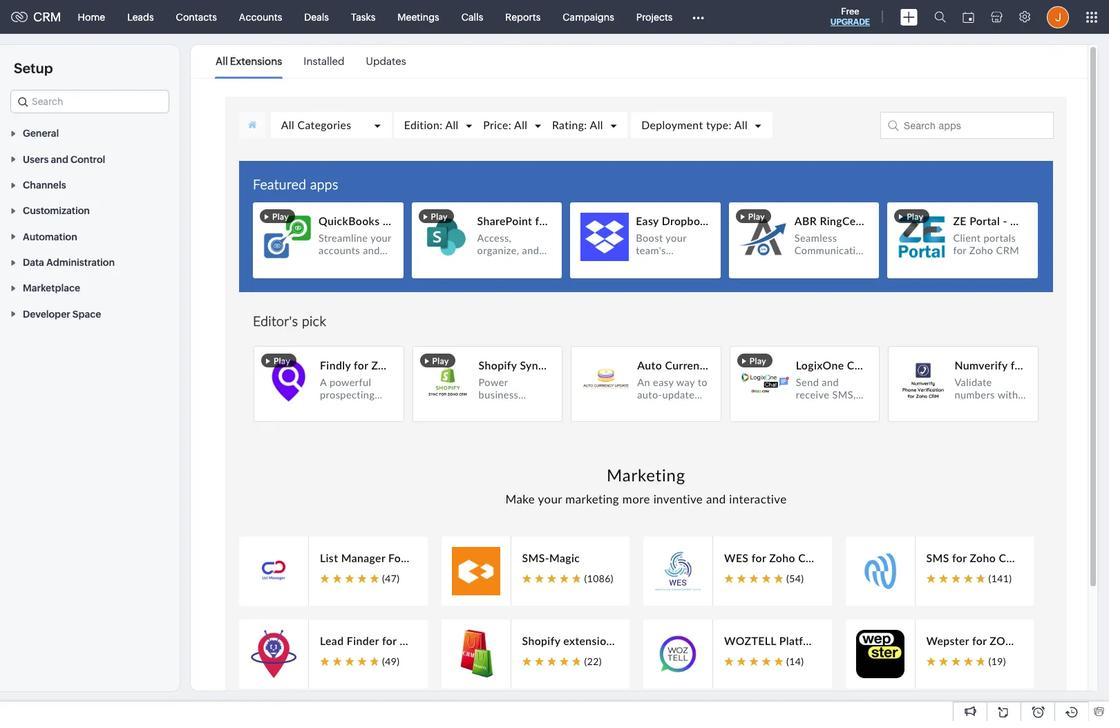 Task type: describe. For each thing, give the bounding box(es) containing it.
home
[[78, 11, 105, 22]]

administration
[[46, 257, 115, 268]]

automation button
[[0, 224, 180, 249]]

data administration
[[23, 257, 115, 268]]

projects link
[[626, 0, 684, 34]]

free upgrade
[[831, 6, 871, 27]]

customization button
[[0, 198, 180, 224]]

leads link
[[116, 0, 165, 34]]

marketplace button
[[0, 275, 180, 301]]

crm
[[33, 10, 61, 24]]

home link
[[67, 0, 116, 34]]

projects
[[637, 11, 673, 22]]

channels button
[[0, 172, 180, 198]]

deals link
[[293, 0, 340, 34]]

search element
[[927, 0, 955, 34]]

control
[[71, 154, 105, 165]]

general button
[[0, 120, 180, 146]]

all
[[216, 55, 228, 67]]

automation
[[23, 231, 77, 243]]

calendar image
[[963, 11, 975, 22]]

calls
[[462, 11, 484, 22]]

setup
[[14, 60, 53, 76]]

extensions
[[230, 55, 282, 67]]

general
[[23, 128, 59, 139]]

deals
[[304, 11, 329, 22]]

users
[[23, 154, 49, 165]]

users and control button
[[0, 146, 180, 172]]

developer space button
[[0, 301, 180, 327]]

crm link
[[11, 10, 61, 24]]

updates link
[[366, 46, 407, 77]]

customization
[[23, 206, 90, 217]]

contacts link
[[165, 0, 228, 34]]

meetings
[[398, 11, 440, 22]]

reports
[[506, 11, 541, 22]]

installed
[[304, 55, 345, 67]]

marketplace
[[23, 283, 80, 294]]



Task type: vqa. For each thing, say whether or not it's contained in the screenshot.
2nd 'Choose' from the top of the page
no



Task type: locate. For each thing, give the bounding box(es) containing it.
search image
[[935, 11, 947, 23]]

updates
[[366, 55, 407, 67]]

campaigns
[[563, 11, 615, 22]]

meetings link
[[387, 0, 451, 34]]

developer space
[[23, 309, 101, 320]]

accounts link
[[228, 0, 293, 34]]

space
[[73, 309, 101, 320]]

leads
[[127, 11, 154, 22]]

reports link
[[495, 0, 552, 34]]

tasks
[[351, 11, 376, 22]]

installed link
[[304, 46, 345, 77]]

data administration button
[[0, 249, 180, 275]]

free
[[842, 6, 860, 17]]

data
[[23, 257, 44, 268]]

developer
[[23, 309, 70, 320]]

campaigns link
[[552, 0, 626, 34]]

profile element
[[1039, 0, 1078, 34]]

upgrade
[[831, 17, 871, 27]]

create menu element
[[893, 0, 927, 34]]

users and control
[[23, 154, 105, 165]]

all extensions link
[[216, 46, 282, 77]]

all extensions
[[216, 55, 282, 67]]

tasks link
[[340, 0, 387, 34]]

contacts
[[176, 11, 217, 22]]

create menu image
[[901, 9, 918, 25]]

and
[[51, 154, 68, 165]]

Search text field
[[11, 91, 169, 113]]

Other Modules field
[[684, 6, 714, 28]]

accounts
[[239, 11, 282, 22]]

profile image
[[1048, 6, 1070, 28]]

None field
[[10, 90, 169, 113]]

calls link
[[451, 0, 495, 34]]

channels
[[23, 180, 66, 191]]



